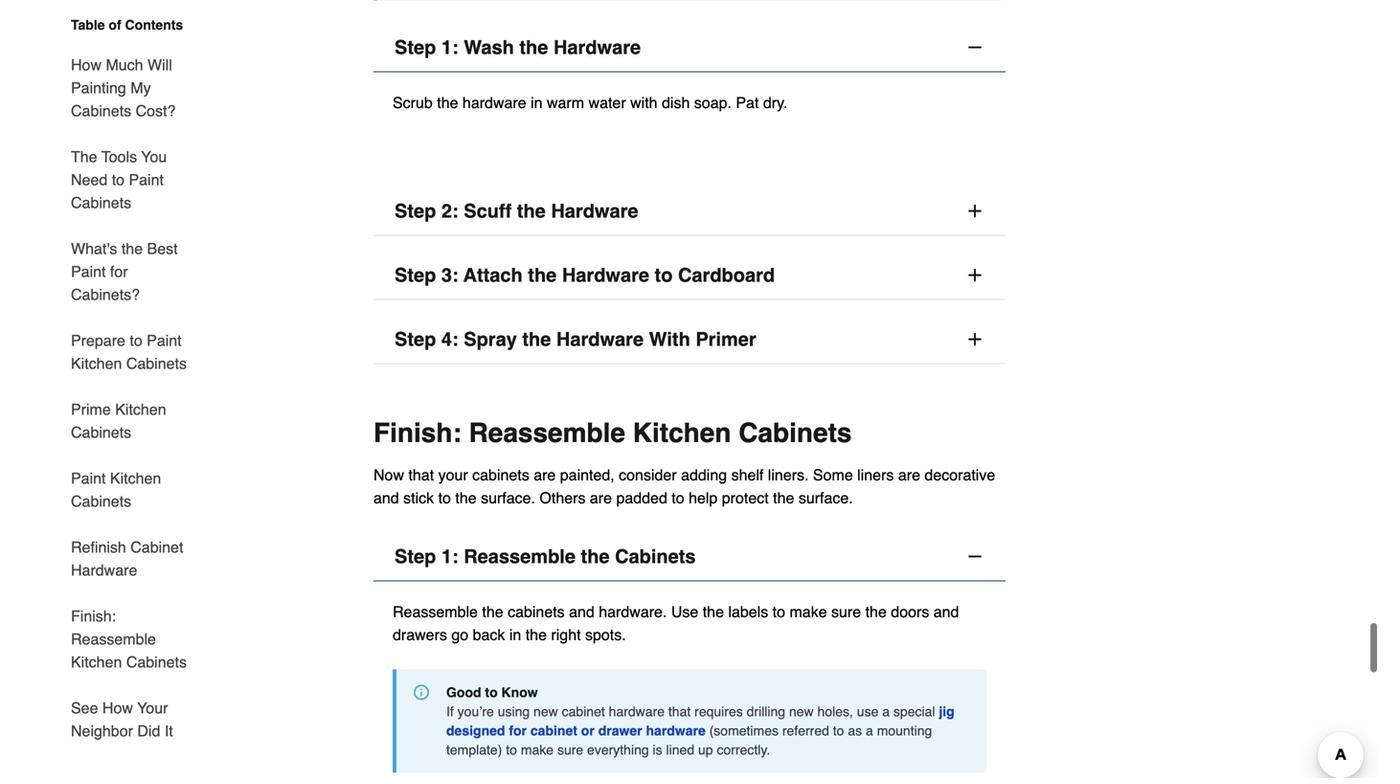 Task type: describe. For each thing, give the bounding box(es) containing it.
3:
[[441, 264, 459, 286]]

cabinets up liners. at the right of the page
[[739, 418, 852, 449]]

hardware for scuff
[[551, 200, 638, 222]]

if
[[446, 704, 454, 720]]

cabinets?
[[71, 286, 140, 304]]

to inside prepare to paint kitchen cabinets
[[130, 332, 142, 350]]

the left right
[[526, 626, 547, 644]]

of
[[109, 17, 121, 33]]

padded
[[616, 489, 667, 507]]

1 surface. from the left
[[481, 489, 535, 507]]

paint kitchen cabinets link
[[71, 456, 199, 525]]

now
[[374, 466, 404, 484]]

everything
[[587, 743, 649, 758]]

spots.
[[585, 626, 626, 644]]

4:
[[441, 329, 459, 351]]

step 1: wash the hardware button
[[374, 23, 1006, 72]]

lined
[[666, 743, 695, 758]]

to inside the tools you need to paint cabinets
[[112, 171, 125, 189]]

drawers
[[393, 626, 447, 644]]

or
[[581, 724, 595, 739]]

tools
[[101, 148, 137, 166]]

sure inside reassemble the cabinets and hardware. use the labels to make sure the doors and drawers go back in the right spots.
[[831, 603, 861, 621]]

1 horizontal spatial a
[[882, 704, 890, 720]]

it
[[165, 723, 173, 740]]

and inside "now that your cabinets are painted, consider adding shelf liners. some liners are decorative and stick to the surface. others are padded to help protect the surface."
[[374, 489, 399, 507]]

reassemble inside reassemble the cabinets and hardware. use the labels to make sure the doors and drawers go back in the right spots.
[[393, 603, 478, 621]]

step 1: wash the hardware
[[395, 36, 641, 58]]

that inside "now that your cabinets are painted, consider adding shelf liners. some liners are decorative and stick to the surface. others are padded to help protect the surface."
[[408, 466, 434, 484]]

you're
[[458, 704, 494, 720]]

protect
[[722, 489, 769, 507]]

prime kitchen cabinets link
[[71, 387, 199, 456]]

2 horizontal spatial are
[[898, 466, 921, 484]]

adding
[[681, 466, 727, 484]]

hardware for wash
[[554, 36, 641, 58]]

finish: inside the finish: reassemble kitchen cabinets
[[71, 608, 116, 625]]

with
[[630, 94, 658, 112]]

referred
[[782, 724, 829, 739]]

liners
[[857, 466, 894, 484]]

cost?
[[136, 102, 176, 120]]

reassemble up painted,
[[469, 418, 625, 449]]

scuff
[[464, 200, 512, 222]]

0 horizontal spatial are
[[534, 466, 556, 484]]

1 horizontal spatial in
[[531, 94, 543, 112]]

step 4: spray the hardware with primer
[[395, 329, 756, 351]]

to inside reassemble the cabinets and hardware. use the labels to make sure the doors and drawers go back in the right spots.
[[773, 603, 785, 621]]

hardware inside refinish cabinet hardware
[[71, 562, 137, 580]]

scrub
[[393, 94, 433, 112]]

to down "your"
[[438, 489, 451, 507]]

what's
[[71, 240, 117, 258]]

1: for wash
[[441, 36, 459, 58]]

pat
[[736, 94, 759, 112]]

attach
[[463, 264, 523, 286]]

in inside reassemble the cabinets and hardware. use the labels to make sure the doors and drawers go back in the right spots.
[[509, 626, 521, 644]]

table
[[71, 17, 105, 33]]

the right attach
[[528, 264, 557, 286]]

water
[[589, 94, 626, 112]]

refinish cabinet hardware link
[[71, 525, 199, 594]]

1 horizontal spatial are
[[590, 489, 612, 507]]

cabinets inside reassemble the cabinets and hardware. use the labels to make sure the doors and drawers go back in the right spots.
[[508, 603, 565, 621]]

as
[[848, 724, 862, 739]]

0 vertical spatial hardware
[[463, 94, 526, 112]]

table of contents
[[71, 17, 183, 33]]

2 horizontal spatial and
[[934, 603, 959, 621]]

scrub the hardware in warm water with dish soap. pat dry.
[[393, 94, 788, 112]]

for inside what's the best paint for cabinets?
[[110, 263, 128, 281]]

2:
[[441, 200, 459, 222]]

how inside how much will painting my cabinets cost?
[[71, 56, 102, 74]]

painted,
[[560, 466, 615, 484]]

the down liners. at the right of the page
[[773, 489, 794, 507]]

consider
[[619, 466, 677, 484]]

cabinets inside how much will painting my cabinets cost?
[[71, 102, 131, 120]]

reassemble inside the finish: reassemble kitchen cabinets
[[71, 631, 156, 648]]

did
[[137, 723, 160, 740]]

hardware for spray
[[556, 329, 644, 351]]

2 surface. from the left
[[799, 489, 853, 507]]

make inside reassemble the cabinets and hardware. use the labels to make sure the doors and drawers go back in the right spots.
[[790, 603, 827, 621]]

step 4: spray the hardware with primer button
[[374, 316, 1006, 364]]

step 1: reassemble the cabinets
[[395, 546, 696, 568]]

cabinets inside "now that your cabinets are painted, consider adding shelf liners. some liners are decorative and stick to the surface. others are padded to help protect the surface."
[[472, 466, 529, 484]]

holes,
[[818, 704, 853, 720]]

warm
[[547, 94, 584, 112]]

a inside (sometimes referred to as a mounting template) to make sure everything is lined up correctly.
[[866, 724, 873, 739]]

cabinets inside the tools you need to paint cabinets
[[71, 194, 131, 212]]

drilling
[[747, 704, 786, 720]]

need
[[71, 171, 108, 189]]

cardboard
[[678, 264, 775, 286]]

go
[[452, 626, 469, 644]]

right
[[551, 626, 581, 644]]

prime
[[71, 401, 111, 419]]

sure inside (sometimes referred to as a mounting template) to make sure everything is lined up correctly.
[[557, 743, 584, 758]]

the tools you need to paint cabinets link
[[71, 134, 199, 226]]

primer
[[696, 329, 756, 351]]

refinish
[[71, 539, 126, 557]]

(sometimes
[[709, 724, 779, 739]]

decorative
[[925, 466, 995, 484]]

my
[[131, 79, 151, 97]]

the right use on the bottom of the page
[[703, 603, 724, 621]]

0 vertical spatial finish: reassemble kitchen cabinets
[[374, 418, 852, 449]]

prime kitchen cabinets
[[71, 401, 166, 442]]

the
[[71, 148, 97, 166]]

to right template)
[[506, 743, 517, 758]]

use
[[671, 603, 699, 621]]

to left help
[[672, 489, 685, 507]]

the inside button
[[522, 329, 551, 351]]

see
[[71, 700, 98, 717]]

the right wash
[[520, 36, 548, 58]]

plus image for primer
[[966, 330, 985, 349]]

dry.
[[763, 94, 788, 112]]

cabinets inside the paint kitchen cabinets
[[71, 493, 131, 511]]

jig designed for cabinet or drawer hardware
[[446, 704, 955, 739]]

help
[[689, 489, 718, 507]]

paint inside the tools you need to paint cabinets
[[129, 171, 164, 189]]

how much will painting my cabinets cost? link
[[71, 42, 199, 134]]

how much will painting my cabinets cost?
[[71, 56, 176, 120]]

what's the best paint for cabinets?
[[71, 240, 178, 304]]

1 horizontal spatial and
[[569, 603, 595, 621]]

painting
[[71, 79, 126, 97]]

contents
[[125, 17, 183, 33]]

back
[[473, 626, 505, 644]]

step for step 1: reassemble the cabinets
[[395, 546, 436, 568]]

doors
[[891, 603, 929, 621]]



Task type: locate. For each thing, give the bounding box(es) containing it.
1 new from the left
[[534, 704, 558, 720]]

to inside button
[[655, 264, 673, 286]]

0 vertical spatial how
[[71, 56, 102, 74]]

hardware down step 3: attach the hardware to cardboard
[[556, 329, 644, 351]]

are up others
[[534, 466, 556, 484]]

to
[[112, 171, 125, 189], [655, 264, 673, 286], [130, 332, 142, 350], [438, 489, 451, 507], [672, 489, 685, 507], [773, 603, 785, 621], [485, 685, 498, 701], [833, 724, 844, 739], [506, 743, 517, 758]]

hardware up step 4: spray the hardware with primer
[[562, 264, 649, 286]]

plus image inside step 3: attach the hardware to cardboard button
[[966, 266, 985, 285]]

kitchen
[[71, 355, 122, 373], [115, 401, 166, 419], [633, 418, 731, 449], [110, 470, 161, 488], [71, 654, 122, 671]]

0 horizontal spatial a
[[866, 724, 873, 739]]

surface. down some
[[799, 489, 853, 507]]

reassemble the cabinets and hardware. use the labels to make sure the doors and drawers go back in the right spots.
[[393, 603, 959, 644]]

cabinets inside the finish: reassemble kitchen cabinets
[[126, 654, 187, 671]]

4 step from the top
[[395, 329, 436, 351]]

hardware up step 3: attach the hardware to cardboard
[[551, 200, 638, 222]]

good to know
[[446, 685, 538, 701]]

correctly.
[[717, 743, 770, 758]]

for down the using
[[509, 724, 527, 739]]

the right scrub
[[437, 94, 458, 112]]

cabinets up 'refinish'
[[71, 493, 131, 511]]

cabinet inside the 'jig designed for cabinet or drawer hardware'
[[531, 724, 578, 739]]

cabinets
[[71, 102, 131, 120], [71, 194, 131, 212], [126, 355, 187, 373], [739, 418, 852, 449], [71, 424, 131, 442], [71, 493, 131, 511], [615, 546, 696, 568], [126, 654, 187, 671]]

paint kitchen cabinets
[[71, 470, 161, 511]]

1 minus image from the top
[[966, 38, 985, 57]]

0 vertical spatial 1:
[[441, 36, 459, 58]]

mounting
[[877, 724, 932, 739]]

kitchen inside prime kitchen cabinets
[[115, 401, 166, 419]]

sure left 'doors'
[[831, 603, 861, 621]]

special
[[894, 704, 935, 720]]

now that your cabinets are painted, consider adding shelf liners. some liners are decorative and stick to the surface. others are padded to help protect the surface.
[[374, 466, 995, 507]]

step up scrub
[[395, 36, 436, 58]]

kitchen down prepare at the left of the page
[[71, 355, 122, 373]]

3 step from the top
[[395, 264, 436, 286]]

1 vertical spatial cabinets
[[508, 603, 565, 621]]

paint down what's
[[71, 263, 106, 281]]

1 horizontal spatial new
[[789, 704, 814, 720]]

paint right prepare at the left of the page
[[147, 332, 182, 350]]

see how your neighbor did it
[[71, 700, 173, 740]]

cabinet up or
[[562, 704, 605, 720]]

and
[[374, 489, 399, 507], [569, 603, 595, 621], [934, 603, 959, 621]]

2 plus image from the top
[[966, 266, 985, 285]]

0 vertical spatial sure
[[831, 603, 861, 621]]

1 vertical spatial a
[[866, 724, 873, 739]]

step 1: reassemble the cabinets button
[[374, 533, 1006, 582]]

step 2: scuff the hardware button
[[374, 187, 1006, 236]]

0 vertical spatial in
[[531, 94, 543, 112]]

the up back
[[482, 603, 503, 621]]

in
[[531, 94, 543, 112], [509, 626, 521, 644]]

step
[[395, 36, 436, 58], [395, 200, 436, 222], [395, 264, 436, 286], [395, 329, 436, 351], [395, 546, 436, 568]]

1: left wash
[[441, 36, 459, 58]]

surface. left others
[[481, 489, 535, 507]]

step for step 1: wash the hardware
[[395, 36, 436, 58]]

0 horizontal spatial and
[[374, 489, 399, 507]]

step left 3:
[[395, 264, 436, 286]]

0 horizontal spatial that
[[408, 466, 434, 484]]

designed
[[446, 724, 505, 739]]

1 vertical spatial finish:
[[71, 608, 116, 625]]

plus image for cardboard
[[966, 266, 985, 285]]

for
[[110, 263, 128, 281], [509, 724, 527, 739]]

a right as
[[866, 724, 873, 739]]

make
[[790, 603, 827, 621], [521, 743, 554, 758]]

will
[[148, 56, 172, 74]]

0 vertical spatial a
[[882, 704, 890, 720]]

your
[[438, 466, 468, 484]]

the inside what's the best paint for cabinets?
[[122, 240, 143, 258]]

that
[[408, 466, 434, 484], [669, 704, 691, 720]]

1 vertical spatial plus image
[[966, 266, 985, 285]]

step 3: attach the hardware to cardboard button
[[374, 251, 1006, 300]]

reassemble down others
[[464, 546, 576, 568]]

finish: down refinish cabinet hardware
[[71, 608, 116, 625]]

(sometimes referred to as a mounting template) to make sure everything is lined up correctly.
[[446, 724, 932, 758]]

how up painting
[[71, 56, 102, 74]]

the right scuff
[[517, 200, 546, 222]]

cabinets inside prepare to paint kitchen cabinets
[[126, 355, 187, 373]]

2 1: from the top
[[441, 546, 459, 568]]

the left the "best"
[[122, 240, 143, 258]]

refinish cabinet hardware
[[71, 539, 183, 580]]

and right 'doors'
[[934, 603, 959, 621]]

0 horizontal spatial in
[[509, 626, 521, 644]]

and up right
[[569, 603, 595, 621]]

hardware inside button
[[556, 329, 644, 351]]

cabinets right "your"
[[472, 466, 529, 484]]

cabinet left or
[[531, 724, 578, 739]]

1 step from the top
[[395, 36, 436, 58]]

make down the using
[[521, 743, 554, 758]]

for inside the 'jig designed for cabinet or drawer hardware'
[[509, 724, 527, 739]]

that up the stick
[[408, 466, 434, 484]]

hardware down 'refinish'
[[71, 562, 137, 580]]

is
[[653, 743, 663, 758]]

best
[[147, 240, 178, 258]]

1 vertical spatial for
[[509, 724, 527, 739]]

0 horizontal spatial finish:
[[71, 608, 116, 625]]

minus image inside step 1: wash the hardware button
[[966, 38, 985, 57]]

minus image
[[966, 38, 985, 57], [966, 547, 985, 567]]

the left 'doors'
[[866, 603, 887, 621]]

1 horizontal spatial sure
[[831, 603, 861, 621]]

1 horizontal spatial make
[[790, 603, 827, 621]]

hardware
[[463, 94, 526, 112], [609, 704, 665, 720], [646, 724, 706, 739]]

1 vertical spatial minus image
[[966, 547, 985, 567]]

make right labels
[[790, 603, 827, 621]]

1 vertical spatial hardware
[[609, 704, 665, 720]]

template)
[[446, 743, 502, 758]]

step for step 4: spray the hardware with primer
[[395, 329, 436, 351]]

the right spray
[[522, 329, 551, 351]]

0 horizontal spatial make
[[521, 743, 554, 758]]

1 vertical spatial make
[[521, 743, 554, 758]]

hardware inside "button"
[[551, 200, 638, 222]]

wash
[[464, 36, 514, 58]]

finish: reassemble kitchen cabinets inside finish: reassemble kitchen cabinets link
[[71, 608, 187, 671]]

step 2: scuff the hardware
[[395, 200, 638, 222]]

kitchen inside prepare to paint kitchen cabinets
[[71, 355, 122, 373]]

cabinets up hardware.
[[615, 546, 696, 568]]

paint
[[129, 171, 164, 189], [71, 263, 106, 281], [147, 332, 182, 350], [71, 470, 106, 488]]

0 vertical spatial finish:
[[374, 418, 461, 449]]

some
[[813, 466, 853, 484]]

step left 4:
[[395, 329, 436, 351]]

kitchen inside the finish: reassemble kitchen cabinets
[[71, 654, 122, 671]]

requires
[[695, 704, 743, 720]]

if you're using new cabinet hardware that requires drilling new holes, use a special
[[446, 704, 939, 720]]

plus image inside step 4: spray the hardware with primer button
[[966, 330, 985, 349]]

using
[[498, 704, 530, 720]]

are right liners
[[898, 466, 921, 484]]

cabinets inside prime kitchen cabinets
[[71, 424, 131, 442]]

to right prepare at the left of the page
[[130, 332, 142, 350]]

finish: reassemble kitchen cabinets up your
[[71, 608, 187, 671]]

0 vertical spatial make
[[790, 603, 827, 621]]

plus image
[[966, 202, 985, 221], [966, 266, 985, 285], [966, 330, 985, 349]]

paint inside the paint kitchen cabinets
[[71, 470, 106, 488]]

cabinets up prime kitchen cabinets link
[[126, 355, 187, 373]]

1 vertical spatial finish: reassemble kitchen cabinets
[[71, 608, 187, 671]]

in left warm
[[531, 94, 543, 112]]

1 horizontal spatial finish:
[[374, 418, 461, 449]]

others
[[540, 489, 586, 507]]

3 plus image from the top
[[966, 330, 985, 349]]

cabinets inside button
[[615, 546, 696, 568]]

jig designed for cabinet or drawer hardware link
[[446, 704, 955, 739]]

1 horizontal spatial surface.
[[799, 489, 853, 507]]

in right back
[[509, 626, 521, 644]]

1 vertical spatial 1:
[[441, 546, 459, 568]]

that up (sometimes referred to as a mounting template) to make sure everything is lined up correctly. on the bottom of the page
[[669, 704, 691, 720]]

cabinets
[[472, 466, 529, 484], [508, 603, 565, 621]]

step for step 2: scuff the hardware
[[395, 200, 436, 222]]

1 vertical spatial in
[[509, 626, 521, 644]]

reassemble up drawers
[[393, 603, 478, 621]]

make inside (sometimes referred to as a mounting template) to make sure everything is lined up correctly.
[[521, 743, 554, 758]]

0 horizontal spatial sure
[[557, 743, 584, 758]]

the down "your"
[[455, 489, 477, 507]]

are
[[534, 466, 556, 484], [898, 466, 921, 484], [590, 489, 612, 507]]

0 horizontal spatial for
[[110, 263, 128, 281]]

how inside see how your neighbor did it
[[102, 700, 133, 717]]

1: for reassemble
[[441, 546, 459, 568]]

sure down or
[[557, 743, 584, 758]]

hardware.
[[599, 603, 667, 621]]

kitchen right prime
[[115, 401, 166, 419]]

drawer
[[598, 724, 642, 739]]

0 vertical spatial minus image
[[966, 38, 985, 57]]

step for step 3: attach the hardware to cardboard
[[395, 264, 436, 286]]

and down now
[[374, 489, 399, 507]]

to left cardboard
[[655, 264, 673, 286]]

the up hardware.
[[581, 546, 610, 568]]

step inside button
[[395, 329, 436, 351]]

are down painted,
[[590, 489, 612, 507]]

1: up go
[[441, 546, 459, 568]]

0 horizontal spatial finish: reassemble kitchen cabinets
[[71, 608, 187, 671]]

new up "referred"
[[789, 704, 814, 720]]

hardware up scrub the hardware in warm water with dish soap. pat dry. at the top
[[554, 36, 641, 58]]

2 vertical spatial plus image
[[966, 330, 985, 349]]

how up neighbor
[[102, 700, 133, 717]]

reassemble up see
[[71, 631, 156, 648]]

paint inside what's the best paint for cabinets?
[[71, 263, 106, 281]]

plus image inside step 2: scuff the hardware "button"
[[966, 202, 985, 221]]

cabinets up right
[[508, 603, 565, 621]]

up
[[698, 743, 713, 758]]

step down the stick
[[395, 546, 436, 568]]

cabinets down need
[[71, 194, 131, 212]]

1 horizontal spatial that
[[669, 704, 691, 720]]

with
[[649, 329, 690, 351]]

minus image inside step 1: reassemble the cabinets button
[[966, 547, 985, 567]]

1 vertical spatial that
[[669, 704, 691, 720]]

0 vertical spatial plus image
[[966, 202, 985, 221]]

0 horizontal spatial surface.
[[481, 489, 535, 507]]

hardware up lined
[[646, 724, 706, 739]]

the inside "button"
[[517, 200, 546, 222]]

2 new from the left
[[789, 704, 814, 720]]

new right the using
[[534, 704, 558, 720]]

paint down prime kitchen cabinets
[[71, 470, 106, 488]]

paint inside prepare to paint kitchen cabinets
[[147, 332, 182, 350]]

to up you're
[[485, 685, 498, 701]]

table of contents element
[[56, 15, 199, 743]]

for up cabinets?
[[110, 263, 128, 281]]

0 horizontal spatial new
[[534, 704, 558, 720]]

liners.
[[768, 466, 809, 484]]

step inside "button"
[[395, 200, 436, 222]]

paint down the you
[[129, 171, 164, 189]]

hardware up drawer
[[609, 704, 665, 720]]

1 1: from the top
[[441, 36, 459, 58]]

cabinets down prime
[[71, 424, 131, 442]]

cabinet
[[562, 704, 605, 720], [531, 724, 578, 739]]

1 vertical spatial how
[[102, 700, 133, 717]]

step 3: attach the hardware to cardboard
[[395, 264, 775, 286]]

hardware inside the 'jig designed for cabinet or drawer hardware'
[[646, 724, 706, 739]]

sure
[[831, 603, 861, 621], [557, 743, 584, 758]]

0 vertical spatial for
[[110, 263, 128, 281]]

kitchen inside the paint kitchen cabinets
[[110, 470, 161, 488]]

minus image for hardware
[[966, 38, 985, 57]]

what's the best paint for cabinets? link
[[71, 226, 199, 318]]

step left the 2:
[[395, 200, 436, 222]]

know
[[501, 685, 538, 701]]

shelf
[[731, 466, 764, 484]]

hardware down wash
[[463, 94, 526, 112]]

finish: reassemble kitchen cabinets link
[[71, 594, 199, 686]]

to down tools
[[112, 171, 125, 189]]

a right use
[[882, 704, 890, 720]]

cabinets up your
[[126, 654, 187, 671]]

hardware for attach
[[562, 264, 649, 286]]

neighbor
[[71, 723, 133, 740]]

you
[[141, 148, 167, 166]]

cabinets down painting
[[71, 102, 131, 120]]

prepare to paint kitchen cabinets link
[[71, 318, 199, 387]]

your
[[137, 700, 168, 717]]

finish: reassemble kitchen cabinets up painted,
[[374, 418, 852, 449]]

the tools you need to paint cabinets
[[71, 148, 167, 212]]

to left as
[[833, 724, 844, 739]]

spray
[[464, 329, 517, 351]]

1 horizontal spatial finish: reassemble kitchen cabinets
[[374, 418, 852, 449]]

2 vertical spatial hardware
[[646, 724, 706, 739]]

kitchen up adding
[[633, 418, 731, 449]]

2 step from the top
[[395, 200, 436, 222]]

minus image for cabinets
[[966, 547, 985, 567]]

1 plus image from the top
[[966, 202, 985, 221]]

to right labels
[[773, 603, 785, 621]]

much
[[106, 56, 143, 74]]

reassemble inside step 1: reassemble the cabinets button
[[464, 546, 576, 568]]

info image
[[414, 685, 429, 701]]

1 horizontal spatial for
[[509, 724, 527, 739]]

5 step from the top
[[395, 546, 436, 568]]

1 vertical spatial sure
[[557, 743, 584, 758]]

a
[[882, 704, 890, 720], [866, 724, 873, 739]]

0 vertical spatial that
[[408, 466, 434, 484]]

1 vertical spatial cabinet
[[531, 724, 578, 739]]

reassemble
[[469, 418, 625, 449], [464, 546, 576, 568], [393, 603, 478, 621], [71, 631, 156, 648]]

0 vertical spatial cabinets
[[472, 466, 529, 484]]

finish: up now
[[374, 418, 461, 449]]

kitchen down prime kitchen cabinets link
[[110, 470, 161, 488]]

0 vertical spatial cabinet
[[562, 704, 605, 720]]

hardware
[[554, 36, 641, 58], [551, 200, 638, 222], [562, 264, 649, 286], [556, 329, 644, 351], [71, 562, 137, 580]]

2 minus image from the top
[[966, 547, 985, 567]]

good
[[446, 685, 481, 701]]

kitchen up see
[[71, 654, 122, 671]]



Task type: vqa. For each thing, say whether or not it's contained in the screenshot.
Blinds & Window Shades 'LINK'
no



